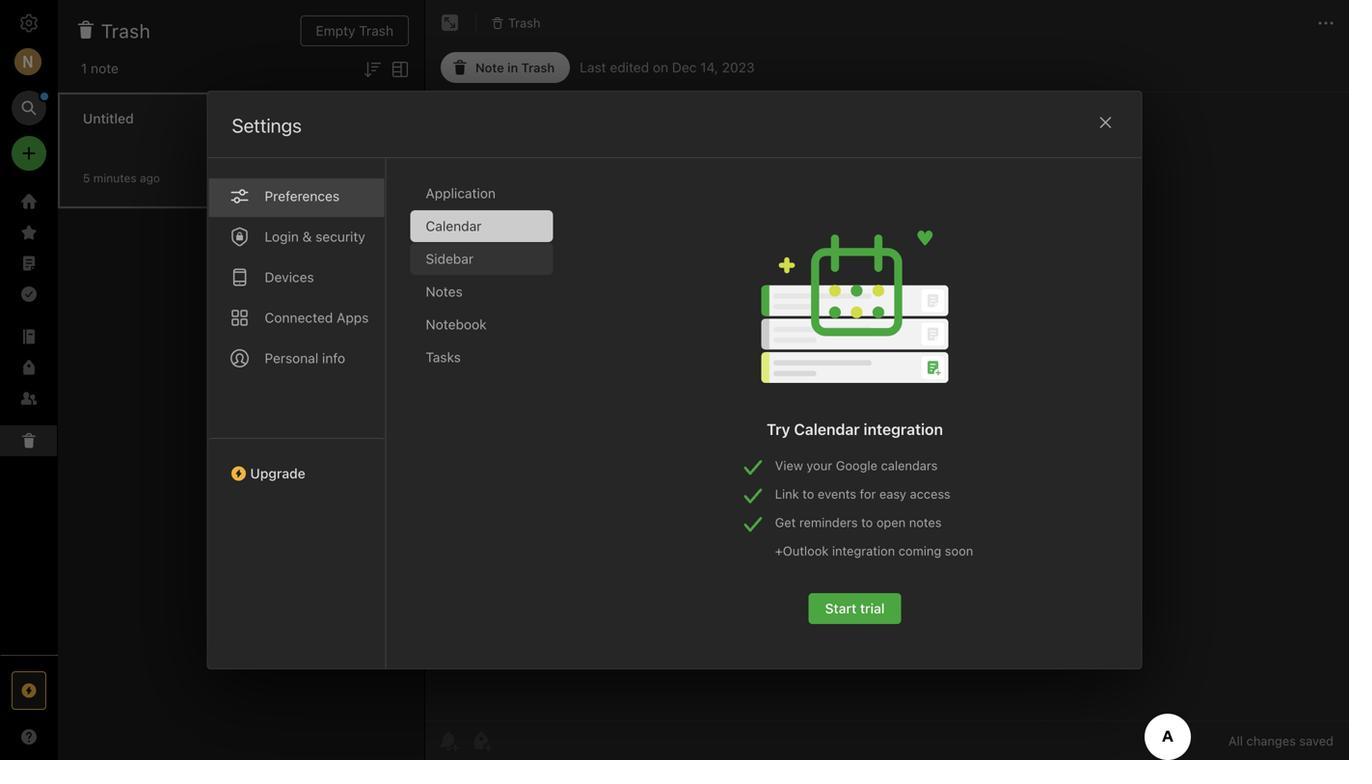 Task type: vqa. For each thing, say whether or not it's contained in the screenshot.
CLICK TO COLLAPSE image
no



Task type: locate. For each thing, give the bounding box(es) containing it.
to right "link"
[[803, 487, 815, 501]]

calendar tab
[[411, 210, 553, 242]]

0 vertical spatial calendar
[[426, 218, 482, 234]]

application tab
[[411, 178, 553, 209]]

try
[[767, 420, 791, 439]]

1 horizontal spatial calendar
[[794, 420, 860, 439]]

preferences
[[265, 188, 340, 204]]

ago
[[140, 171, 160, 185]]

calendar up sidebar
[[426, 218, 482, 234]]

1 horizontal spatial tab list
[[411, 178, 569, 669]]

easy
[[880, 487, 907, 501]]

Note Editor text field
[[426, 93, 1350, 721]]

0 horizontal spatial tab list
[[208, 158, 386, 669]]

1 note
[[81, 60, 119, 76]]

tab list containing application
[[411, 178, 569, 669]]

integration down get reminders to open notes at the bottom of page
[[833, 544, 896, 558]]

0 horizontal spatial calendar
[[426, 218, 482, 234]]

tab list
[[208, 158, 386, 669], [411, 178, 569, 669]]

notebook tab
[[411, 309, 553, 341]]

calendar up your
[[794, 420, 860, 439]]

empty trash
[[316, 23, 394, 39]]

note in trash
[[476, 60, 555, 75]]

empty
[[316, 23, 356, 39]]

calendar inside tab
[[426, 218, 482, 234]]

notes tab
[[411, 276, 553, 308]]

tasks tab
[[411, 342, 553, 373]]

edited
[[610, 59, 649, 75]]

all
[[1229, 734, 1244, 748]]

1 vertical spatial integration
[[833, 544, 896, 558]]

link
[[775, 487, 800, 501]]

trash up note in trash
[[508, 16, 541, 30]]

integration
[[864, 420, 944, 439], [833, 544, 896, 558]]

view your google calendars
[[775, 458, 938, 473]]

upgrade
[[250, 466, 306, 481]]

trash
[[508, 16, 541, 30], [101, 19, 151, 42], [359, 23, 394, 39], [522, 60, 555, 75]]

upgrade image
[[17, 679, 41, 702]]

0 vertical spatial to
[[803, 487, 815, 501]]

5 minutes ago
[[83, 171, 160, 185]]

saved
[[1300, 734, 1334, 748]]

+outlook integration coming soon
[[775, 544, 974, 558]]

reminders
[[800, 515, 858, 530]]

to left open
[[862, 515, 873, 530]]

trial
[[861, 601, 885, 617]]

link to events for easy access
[[775, 487, 951, 501]]

your
[[807, 458, 833, 473]]

integration up calendars
[[864, 420, 944, 439]]

view
[[775, 458, 804, 473]]

settings
[[232, 114, 302, 137]]

get
[[775, 515, 796, 530]]

dec
[[672, 59, 697, 75]]

in
[[508, 60, 518, 75]]

expand note image
[[439, 12, 462, 35]]

for
[[860, 487, 876, 501]]

to
[[803, 487, 815, 501], [862, 515, 873, 530]]

1 horizontal spatial to
[[862, 515, 873, 530]]

1 vertical spatial to
[[862, 515, 873, 530]]

access
[[910, 487, 951, 501]]

changes
[[1247, 734, 1297, 748]]

start trial
[[825, 601, 885, 617]]

14,
[[701, 59, 719, 75]]

calendar
[[426, 218, 482, 234], [794, 420, 860, 439]]

login & security
[[265, 229, 365, 245]]

add tag image
[[470, 729, 493, 753]]

info
[[322, 350, 345, 366]]

tree
[[0, 186, 58, 654]]

start
[[825, 601, 857, 617]]

last
[[580, 59, 607, 75]]

1
[[81, 60, 87, 76]]



Task type: describe. For each thing, give the bounding box(es) containing it.
untitled
[[83, 110, 134, 126]]

tasks
[[426, 349, 461, 365]]

trash right in
[[522, 60, 555, 75]]

empty trash button
[[301, 15, 409, 46]]

trash button
[[484, 10, 548, 37]]

0 horizontal spatial to
[[803, 487, 815, 501]]

events
[[818, 487, 857, 501]]

login
[[265, 229, 299, 245]]

add a reminder image
[[437, 729, 460, 753]]

apps
[[337, 310, 369, 326]]

sidebar
[[426, 251, 474, 267]]

tab list containing preferences
[[208, 158, 386, 669]]

settings image
[[17, 12, 41, 35]]

open
[[877, 515, 906, 530]]

all changes saved
[[1229, 734, 1334, 748]]

5
[[83, 171, 90, 185]]

2023
[[722, 59, 755, 75]]

calendars
[[881, 458, 938, 473]]

note
[[476, 60, 504, 75]]

0 vertical spatial integration
[[864, 420, 944, 439]]

note window element
[[426, 0, 1350, 760]]

1 vertical spatial calendar
[[794, 420, 860, 439]]

trash right empty
[[359, 23, 394, 39]]

notes
[[426, 284, 463, 300]]

+outlook
[[775, 544, 829, 558]]

application
[[426, 185, 496, 201]]

on
[[653, 59, 669, 75]]

try calendar integration
[[767, 420, 944, 439]]

&
[[303, 229, 312, 245]]

personal info
[[265, 350, 345, 366]]

start trial button
[[809, 593, 902, 624]]

upgrade button
[[208, 438, 385, 489]]

google
[[836, 458, 878, 473]]

soon
[[945, 544, 974, 558]]

notebook
[[426, 316, 487, 332]]

coming
[[899, 544, 942, 558]]

close image
[[1095, 111, 1118, 134]]

personal
[[265, 350, 319, 366]]

notes
[[910, 515, 942, 530]]

note
[[91, 60, 119, 76]]

connected
[[265, 310, 333, 326]]

home image
[[17, 190, 41, 213]]

sidebar tab
[[411, 243, 553, 275]]

get reminders to open notes
[[775, 515, 942, 530]]

devices
[[265, 269, 314, 285]]

trash up note
[[101, 19, 151, 42]]

security
[[316, 229, 365, 245]]

last edited on dec 14, 2023
[[580, 59, 755, 75]]

connected apps
[[265, 310, 369, 326]]

minutes
[[93, 171, 137, 185]]



